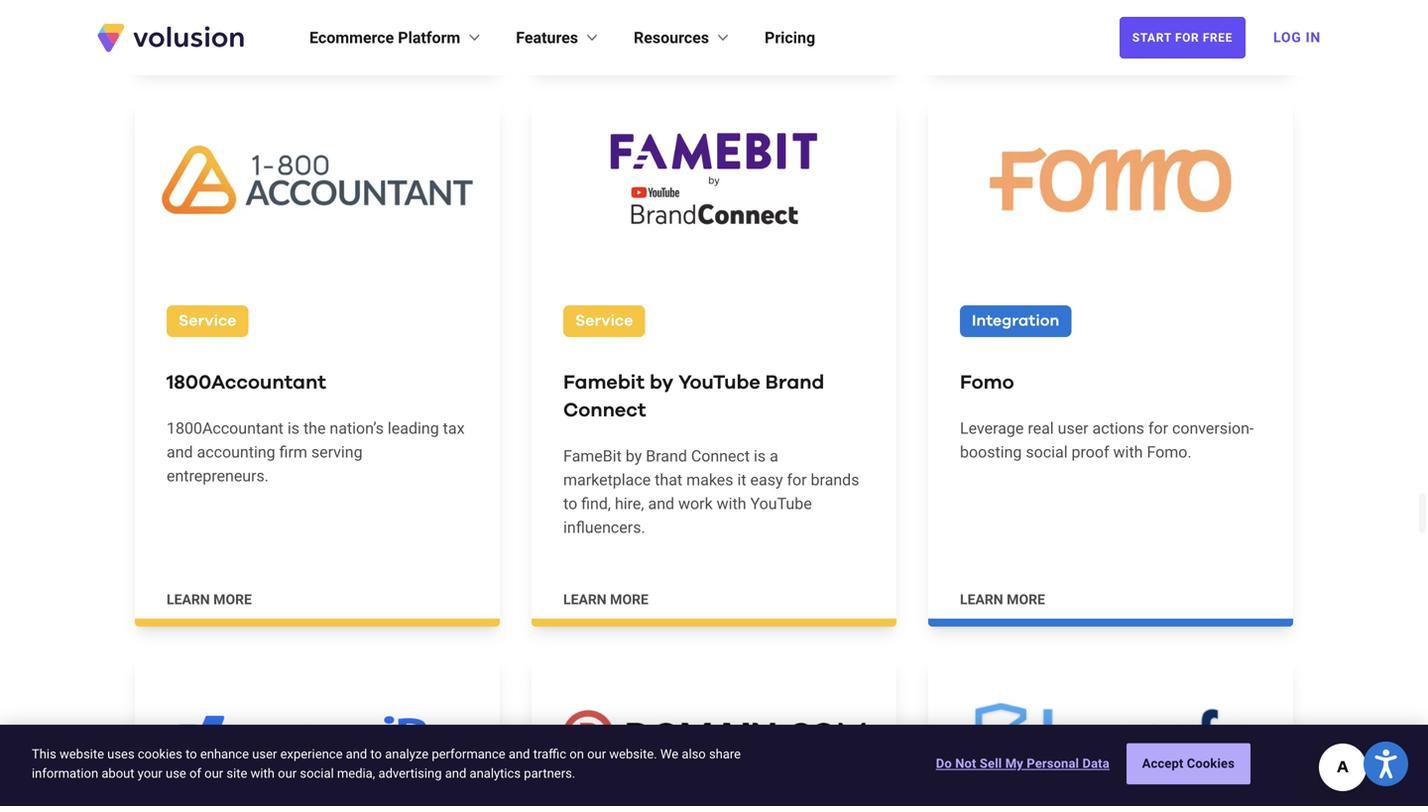 Task type: locate. For each thing, give the bounding box(es) containing it.
1 horizontal spatial brand
[[766, 373, 825, 393]]

1 horizontal spatial to
[[371, 747, 382, 762]]

0 horizontal spatial with
[[251, 766, 275, 781]]

accessibe image
[[135, 658, 500, 807]]

0 horizontal spatial service
[[179, 313, 237, 329]]

hire,
[[615, 494, 644, 513]]

accept cookies
[[1142, 757, 1235, 772]]

analytics
[[470, 766, 521, 781]]

user right enhance
[[252, 747, 277, 762]]

user inside this website uses cookies to enhance user experience and to analyze performance and traffic on our website. we also share information about your use of our site with our social media, advertising and analytics partners.
[[252, 747, 277, 762]]

1 vertical spatial social
[[300, 766, 334, 781]]

to up of
[[186, 747, 197, 762]]

1 service from the left
[[179, 313, 237, 329]]

learn more
[[167, 35, 252, 52], [563, 35, 649, 52], [167, 592, 252, 608], [563, 592, 649, 608], [960, 592, 1046, 608]]

and inside famebit by brand connect is a marketplace that makes it easy for brands to find, hire, and work with youtube influencers.
[[648, 494, 675, 513]]

0 vertical spatial youtube
[[679, 373, 761, 393]]

is inside famebit by brand connect is a marketplace that makes it easy for brands to find, hire, and work with youtube influencers.
[[754, 447, 766, 466]]

1800accountant image
[[135, 102, 500, 258]]

brand
[[766, 373, 825, 393], [646, 447, 687, 466]]

by inside famebit by youtube brand connect
[[650, 373, 674, 393]]

social down real
[[1026, 443, 1068, 462]]

0 horizontal spatial user
[[252, 747, 277, 762]]

do not sell my personal data button
[[936, 745, 1110, 784]]

0 vertical spatial by
[[650, 373, 674, 393]]

connect up makes at the bottom
[[691, 447, 750, 466]]

1 horizontal spatial service
[[575, 313, 633, 329]]

user
[[1058, 419, 1089, 438], [252, 747, 277, 762]]

leading
[[388, 419, 439, 438]]

with down actions on the bottom right of page
[[1114, 443, 1143, 462]]

1 vertical spatial user
[[252, 747, 277, 762]]

1800accountant
[[167, 373, 326, 393], [167, 419, 284, 438]]

by
[[650, 373, 674, 393], [626, 447, 642, 466]]

0 vertical spatial user
[[1058, 419, 1089, 438]]

by right 'famebit'
[[650, 373, 674, 393]]

2 vertical spatial with
[[251, 766, 275, 781]]

ecommerce platform button
[[310, 26, 484, 50]]

it
[[738, 470, 747, 489]]

buysafe image
[[929, 658, 1294, 807]]

1 vertical spatial is
[[754, 447, 766, 466]]

more for 1800accountant
[[213, 592, 252, 608]]

our down experience
[[278, 766, 297, 781]]

to up media, in the left of the page
[[371, 747, 382, 762]]

1 vertical spatial 1800accountant
[[167, 419, 284, 438]]

tax
[[443, 419, 465, 438]]

our right of
[[205, 766, 223, 781]]

open accessibe: accessibility options, statement and help image
[[1375, 750, 1397, 779]]

with down it at the right of page
[[717, 494, 747, 513]]

by up marketplace
[[626, 447, 642, 466]]

youtube down easy
[[751, 494, 812, 513]]

learn for 1800accountant
[[167, 592, 210, 608]]

brands
[[811, 470, 860, 489]]

with inside leverage real user actions for conversion- boosting social proof with fomo.
[[1114, 443, 1143, 462]]

0 horizontal spatial is
[[288, 419, 300, 438]]

to
[[563, 494, 578, 513], [186, 747, 197, 762], [371, 747, 382, 762]]

also
[[682, 747, 706, 762]]

for inside leverage real user actions for conversion- boosting social proof with fomo.
[[1149, 419, 1169, 438]]

with right site
[[251, 766, 275, 781]]

brand up "that"
[[646, 447, 687, 466]]

is left a
[[754, 447, 766, 466]]

website
[[60, 747, 104, 762]]

do
[[936, 757, 952, 772]]

connect inside famebit by brand connect is a marketplace that makes it easy for brands to find, hire, and work with youtube influencers.
[[691, 447, 750, 466]]

1 horizontal spatial for
[[1149, 419, 1169, 438]]

service
[[179, 313, 237, 329], [575, 313, 633, 329]]

0 horizontal spatial social
[[300, 766, 334, 781]]

features button
[[516, 26, 602, 50]]

fomo.
[[1147, 443, 1192, 462]]

1 vertical spatial by
[[626, 447, 642, 466]]

with inside famebit by brand connect is a marketplace that makes it easy for brands to find, hire, and work with youtube influencers.
[[717, 494, 747, 513]]

0 vertical spatial with
[[1114, 443, 1143, 462]]

user up proof
[[1058, 419, 1089, 438]]

0 horizontal spatial for
[[787, 470, 807, 489]]

1 1800accountant from the top
[[167, 373, 326, 393]]

a
[[770, 447, 779, 466]]

more
[[213, 35, 252, 52], [610, 35, 649, 52], [213, 592, 252, 608], [610, 592, 649, 608], [1007, 592, 1046, 608]]

and
[[167, 443, 193, 462], [648, 494, 675, 513], [346, 747, 367, 762], [509, 747, 530, 762], [445, 766, 467, 781]]

learn more button for famebit by youtube brand connect
[[563, 590, 649, 610]]

and down "that"
[[648, 494, 675, 513]]

0 horizontal spatial by
[[626, 447, 642, 466]]

0 vertical spatial 1800accountant
[[167, 373, 326, 393]]

resources button
[[634, 26, 733, 50]]

sell
[[980, 757, 1002, 772]]

nation's
[[330, 419, 384, 438]]

0 vertical spatial social
[[1026, 443, 1068, 462]]

actions
[[1093, 419, 1145, 438]]

0 horizontal spatial connect
[[563, 401, 646, 420]]

our right "on"
[[587, 747, 606, 762]]

youtube up makes at the bottom
[[679, 373, 761, 393]]

resources
[[634, 28, 709, 47]]

connect down 'famebit'
[[563, 401, 646, 420]]

0 vertical spatial connect
[[563, 401, 646, 420]]

famebit
[[563, 373, 645, 393]]

1 horizontal spatial by
[[650, 373, 674, 393]]

1 vertical spatial with
[[717, 494, 747, 513]]

brand up a
[[766, 373, 825, 393]]

learn for famebit by youtube brand connect
[[563, 592, 607, 608]]

not
[[956, 757, 977, 772]]

0 horizontal spatial our
[[205, 766, 223, 781]]

learn more button
[[167, 34, 252, 54], [563, 34, 649, 54], [167, 590, 252, 610], [563, 590, 649, 610], [960, 590, 1046, 610]]

0 vertical spatial for
[[1149, 419, 1169, 438]]

youtube inside famebit by brand connect is a marketplace that makes it easy for brands to find, hire, and work with youtube influencers.
[[751, 494, 812, 513]]

1 horizontal spatial user
[[1058, 419, 1089, 438]]

famebit by youtube brand connect
[[563, 373, 825, 420]]

our
[[587, 747, 606, 762], [205, 766, 223, 781], [278, 766, 297, 781]]

learn
[[167, 35, 210, 52], [563, 35, 607, 52], [167, 592, 210, 608], [563, 592, 607, 608], [960, 592, 1004, 608]]

2 horizontal spatial with
[[1114, 443, 1143, 462]]

is
[[288, 419, 300, 438], [754, 447, 766, 466]]

cookies
[[1187, 757, 1235, 772]]

proof
[[1072, 443, 1110, 462]]

advertising
[[378, 766, 442, 781]]

learn more for fomo
[[960, 592, 1046, 608]]

brand inside famebit by youtube brand connect
[[766, 373, 825, 393]]

real
[[1028, 419, 1054, 438]]

1800accountant inside 1800accountant is the nation's leading tax and accounting firm serving entrepreneurs.
[[167, 419, 284, 438]]

pricing
[[765, 28, 816, 47]]

1 horizontal spatial social
[[1026, 443, 1068, 462]]

brand inside famebit by brand connect is a marketplace that makes it easy for brands to find, hire, and work with youtube influencers.
[[646, 447, 687, 466]]

information
[[32, 766, 98, 781]]

2 1800accountant from the top
[[167, 419, 284, 438]]

with
[[1114, 443, 1143, 462], [717, 494, 747, 513], [251, 766, 275, 781]]

start for free
[[1133, 31, 1233, 45]]

features
[[516, 28, 578, 47]]

youtube
[[679, 373, 761, 393], [751, 494, 812, 513]]

for right easy
[[787, 470, 807, 489]]

0 vertical spatial brand
[[766, 373, 825, 393]]

by inside famebit by brand connect is a marketplace that makes it easy for brands to find, hire, and work with youtube influencers.
[[626, 447, 642, 466]]

your
[[138, 766, 163, 781]]

1 horizontal spatial connect
[[691, 447, 750, 466]]

1 vertical spatial connect
[[691, 447, 750, 466]]

famebit by youtube brand connect image
[[532, 102, 897, 258]]

domain.com image
[[532, 658, 897, 807]]

my
[[1006, 757, 1024, 772]]

is left the
[[288, 419, 300, 438]]

partners.
[[524, 766, 576, 781]]

2 horizontal spatial to
[[563, 494, 578, 513]]

1 horizontal spatial is
[[754, 447, 766, 466]]

pricing link
[[765, 26, 816, 50]]

social down experience
[[300, 766, 334, 781]]

1 vertical spatial for
[[787, 470, 807, 489]]

serving
[[311, 443, 363, 462]]

1 vertical spatial youtube
[[751, 494, 812, 513]]

personal
[[1027, 757, 1079, 772]]

by for famebit
[[650, 373, 674, 393]]

for
[[1149, 419, 1169, 438], [787, 470, 807, 489]]

to left find,
[[563, 494, 578, 513]]

and up entrepreneurs.
[[167, 443, 193, 462]]

boosting
[[960, 443, 1022, 462]]

about
[[102, 766, 134, 781]]

cookies
[[138, 747, 182, 762]]

and left the traffic
[[509, 747, 530, 762]]

0 horizontal spatial brand
[[646, 447, 687, 466]]

easy
[[751, 470, 783, 489]]

2 service from the left
[[575, 313, 633, 329]]

for up the fomo. at the bottom right of the page
[[1149, 419, 1169, 438]]

social
[[1026, 443, 1068, 462], [300, 766, 334, 781]]

1 vertical spatial brand
[[646, 447, 687, 466]]

we
[[661, 747, 679, 762]]

1 horizontal spatial with
[[717, 494, 747, 513]]

0 vertical spatial is
[[288, 419, 300, 438]]

start for free link
[[1120, 17, 1246, 59]]



Task type: describe. For each thing, give the bounding box(es) containing it.
conversion-
[[1173, 419, 1254, 438]]

ecommerce platform
[[310, 28, 461, 47]]

service for famebit by youtube brand connect
[[575, 313, 633, 329]]

this
[[32, 747, 56, 762]]

platform
[[398, 28, 461, 47]]

famebit by brand connect is a marketplace that makes it easy for brands to find, hire, and work with youtube influencers.
[[563, 447, 860, 537]]

by for famebit
[[626, 447, 642, 466]]

in
[[1306, 29, 1321, 46]]

famebit
[[563, 447, 622, 466]]

for inside famebit by brand connect is a marketplace that makes it easy for brands to find, hire, and work with youtube influencers.
[[787, 470, 807, 489]]

find,
[[581, 494, 611, 513]]

traffic
[[533, 747, 567, 762]]

connect inside famebit by youtube brand connect
[[563, 401, 646, 420]]

leverage real user actions for conversion- boosting social proof with fomo.
[[960, 419, 1254, 462]]

marketplace
[[563, 470, 651, 489]]

more for famebit by youtube brand connect
[[610, 592, 649, 608]]

integration
[[972, 313, 1060, 329]]

more for fomo
[[1007, 592, 1046, 608]]

for
[[1176, 31, 1200, 45]]

with inside this website uses cookies to enhance user experience and to analyze performance and traffic on our website. we also share information about your use of our site with our social media, advertising and analytics partners.
[[251, 766, 275, 781]]

social inside leverage real user actions for conversion- boosting social proof with fomo.
[[1026, 443, 1068, 462]]

service for 1800accountant
[[179, 313, 237, 329]]

media,
[[337, 766, 375, 781]]

1 horizontal spatial our
[[278, 766, 297, 781]]

learn for fomo
[[960, 592, 1004, 608]]

privacy alert dialog
[[0, 725, 1429, 807]]

free
[[1203, 31, 1233, 45]]

performance
[[432, 747, 506, 762]]

log in link
[[1262, 16, 1333, 60]]

youtube inside famebit by youtube brand connect
[[679, 373, 761, 393]]

influencers.
[[563, 518, 645, 537]]

makes
[[687, 470, 734, 489]]

site
[[227, 766, 247, 781]]

do not sell my personal data
[[936, 757, 1110, 772]]

learn more for famebit by youtube brand connect
[[563, 592, 649, 608]]

website.
[[609, 747, 657, 762]]

is inside 1800accountant is the nation's leading tax and accounting firm serving entrepreneurs.
[[288, 419, 300, 438]]

accept cookies button
[[1127, 744, 1251, 785]]

log in
[[1274, 29, 1321, 46]]

1800accountant is the nation's leading tax and accounting firm serving entrepreneurs.
[[167, 419, 465, 485]]

learn more button for 1800accountant
[[167, 590, 252, 610]]

that
[[655, 470, 683, 489]]

learn more for 1800accountant
[[167, 592, 252, 608]]

social inside this website uses cookies to enhance user experience and to analyze performance and traffic on our website. we also share information about your use of our site with our social media, advertising and analytics partners.
[[300, 766, 334, 781]]

2 horizontal spatial our
[[587, 747, 606, 762]]

use
[[166, 766, 186, 781]]

leverage
[[960, 419, 1024, 438]]

fomo
[[960, 373, 1014, 393]]

and inside 1800accountant is the nation's leading tax and accounting firm serving entrepreneurs.
[[167, 443, 193, 462]]

and up media, in the left of the page
[[346, 747, 367, 762]]

entrepreneurs.
[[167, 467, 269, 485]]

to inside famebit by brand connect is a marketplace that makes it easy for brands to find, hire, and work with youtube influencers.
[[563, 494, 578, 513]]

firm
[[279, 443, 307, 462]]

this website uses cookies to enhance user experience and to analyze performance and traffic on our website. we also share information about your use of our site with our social media, advertising and analytics partners.
[[32, 747, 741, 781]]

learn more button for fomo
[[960, 590, 1046, 610]]

share
[[709, 747, 741, 762]]

1800accountant for 1800accountant is the nation's leading tax and accounting firm serving entrepreneurs.
[[167, 419, 284, 438]]

accept
[[1142, 757, 1184, 772]]

start
[[1133, 31, 1172, 45]]

the
[[304, 419, 326, 438]]

data
[[1083, 757, 1110, 772]]

0 horizontal spatial to
[[186, 747, 197, 762]]

work
[[679, 494, 713, 513]]

experience
[[280, 747, 343, 762]]

accounting
[[197, 443, 275, 462]]

analyze
[[385, 747, 429, 762]]

and down performance in the bottom of the page
[[445, 766, 467, 781]]

uses
[[107, 747, 135, 762]]

on
[[570, 747, 584, 762]]

1800accountant for 1800accountant
[[167, 373, 326, 393]]

ecommerce
[[310, 28, 394, 47]]

user inside leverage real user actions for conversion- boosting social proof with fomo.
[[1058, 419, 1089, 438]]

of
[[190, 766, 201, 781]]

log
[[1274, 29, 1302, 46]]

enhance
[[200, 747, 249, 762]]

fomo image
[[929, 102, 1294, 258]]



Task type: vqa. For each thing, say whether or not it's contained in the screenshot.


